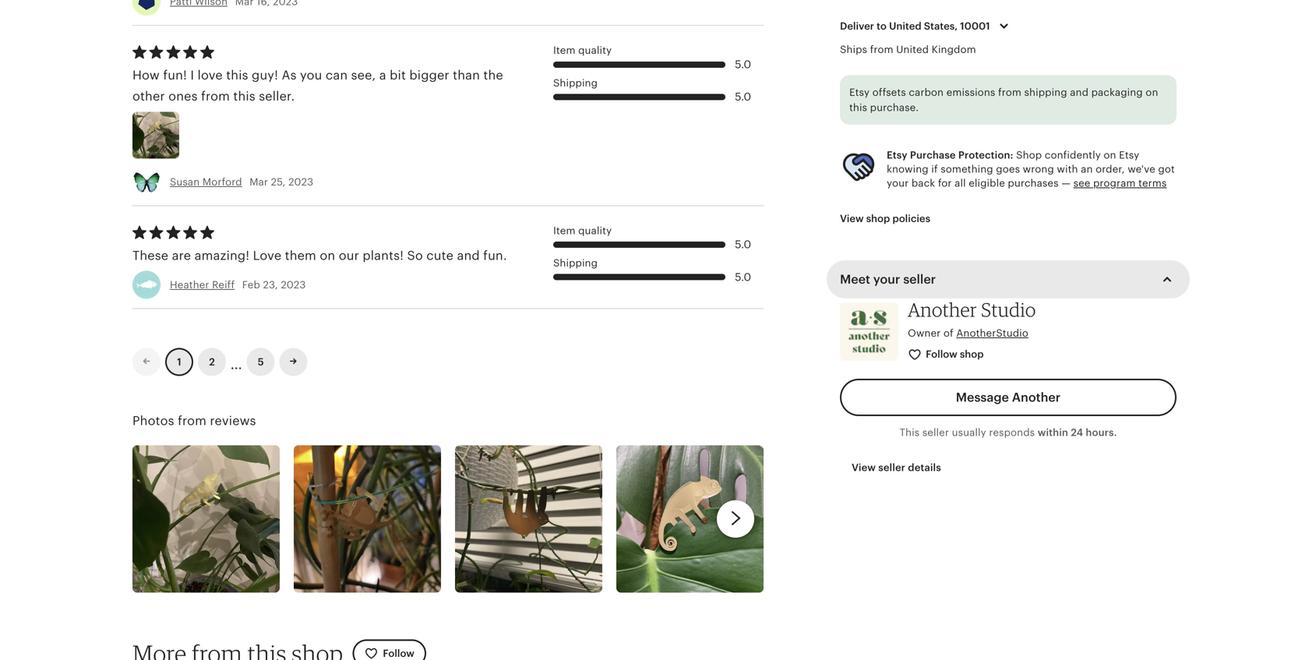Task type: describe. For each thing, give the bounding box(es) containing it.
view shop policies
[[840, 213, 930, 224]]

25,
[[271, 176, 286, 188]]

this seller usually responds within 24 hours.
[[900, 426, 1117, 438]]

follow for follow
[[383, 648, 414, 659]]

mar
[[250, 176, 268, 188]]

see
[[1073, 177, 1090, 189]]

1 link
[[165, 348, 193, 376]]

fun.
[[483, 248, 507, 262]]

this
[[900, 426, 920, 438]]

seller for this seller usually responds within 24 hours.
[[922, 426, 949, 438]]

follow button
[[352, 639, 426, 660]]

emissions
[[947, 87, 995, 98]]

studio
[[981, 298, 1036, 321]]

photos from reviews
[[132, 414, 256, 428]]

policies
[[893, 213, 930, 224]]

heather reiff link
[[170, 279, 235, 291]]

packaging
[[1091, 87, 1143, 98]]

on inside etsy offsets carbon emissions from shipping and packaging on this purchase.
[[1146, 87, 1158, 98]]

…
[[231, 350, 242, 373]]

confidently
[[1045, 149, 1101, 161]]

carbon
[[909, 87, 944, 98]]

other
[[132, 89, 165, 103]]

3 5.0 from the top
[[735, 238, 751, 251]]

deliver to united states, 10001
[[840, 20, 990, 32]]

2023 for heather reiff feb 23, 2023
[[281, 279, 306, 291]]

another studio image
[[840, 302, 898, 361]]

all
[[955, 177, 966, 189]]

united for from
[[896, 44, 929, 55]]

knowing
[[887, 163, 929, 175]]

we've
[[1128, 163, 1155, 175]]

hours.
[[1086, 426, 1117, 438]]

deliver
[[840, 20, 874, 32]]

heather
[[170, 279, 209, 291]]

this right love
[[226, 68, 248, 82]]

5
[[258, 356, 264, 368]]

quality for how fun! i love this guy! as you can see, a bit bigger than the other ones from this seller.
[[578, 45, 612, 56]]

susan morford mar 25, 2023
[[170, 176, 313, 188]]

to
[[877, 20, 887, 32]]

owner
[[908, 327, 941, 339]]

seller for view seller details
[[878, 462, 905, 473]]

10001
[[960, 20, 990, 32]]

view details of this review photo by susan morford image
[[132, 112, 179, 159]]

seller inside dropdown button
[[903, 272, 936, 286]]

eligible
[[969, 177, 1005, 189]]

23,
[[263, 279, 278, 291]]

something
[[941, 163, 993, 175]]

purchases
[[1008, 177, 1059, 189]]

ones
[[168, 89, 198, 103]]

details
[[908, 462, 941, 473]]

wrong
[[1023, 163, 1054, 175]]

etsy purchase protection:
[[887, 149, 1013, 161]]

program
[[1093, 177, 1136, 189]]

how
[[132, 68, 160, 82]]

ships
[[840, 44, 867, 55]]

on inside shop confidently on etsy knowing if something goes wrong with an order, we've got your back for all eligible purchases —
[[1104, 149, 1116, 161]]

see program terms link
[[1073, 177, 1167, 189]]

deliver to united states, 10001 button
[[828, 10, 1025, 42]]

another studio owner of anotherstudio
[[908, 298, 1036, 339]]

meet your seller button
[[826, 261, 1191, 298]]

2
[[209, 356, 215, 368]]

united for to
[[889, 20, 922, 32]]

cute
[[426, 248, 454, 262]]

within
[[1038, 426, 1068, 438]]

from right photos
[[178, 414, 207, 428]]

your inside dropdown button
[[873, 272, 900, 286]]

from down the to
[[870, 44, 893, 55]]

follow shop
[[926, 348, 984, 360]]

follow shop button
[[896, 340, 997, 369]]

item quality for these are amazing! love them on our plants! so cute and fun.
[[553, 225, 612, 236]]

how fun! i love this guy! as you can see, a bit bigger than the other ones from this seller.
[[132, 68, 503, 103]]

shipping
[[1024, 87, 1067, 98]]

item for these are amazing! love them on our plants! so cute and fun.
[[553, 225, 576, 236]]

ships from united kingdom
[[840, 44, 976, 55]]

with
[[1057, 163, 1078, 175]]

purchase.
[[870, 102, 919, 114]]

anotherstudio
[[956, 327, 1028, 339]]

bit
[[390, 68, 406, 82]]

quality for these are amazing! love them on our plants! so cute and fun.
[[578, 225, 612, 236]]

susan
[[170, 176, 200, 188]]

heather reiff feb 23, 2023
[[170, 279, 306, 291]]

shop for follow
[[960, 348, 984, 360]]

so
[[407, 248, 423, 262]]

24
[[1071, 426, 1083, 438]]

etsy offsets carbon emissions from shipping and packaging on this purchase.
[[849, 87, 1158, 114]]

1 vertical spatial and
[[457, 248, 480, 262]]

anotherstudio link
[[956, 327, 1028, 339]]

shop for view
[[866, 213, 890, 224]]



Task type: locate. For each thing, give the bounding box(es) containing it.
kingdom
[[932, 44, 976, 55]]

shipping
[[553, 77, 598, 89], [553, 257, 598, 269]]

view seller details
[[852, 462, 941, 473]]

these
[[132, 248, 169, 262]]

2 item from the top
[[553, 225, 576, 236]]

them
[[285, 248, 316, 262]]

usually
[[952, 426, 986, 438]]

item quality
[[553, 45, 612, 56], [553, 225, 612, 236]]

seller
[[903, 272, 936, 286], [922, 426, 949, 438], [878, 462, 905, 473]]

shop down anotherstudio
[[960, 348, 984, 360]]

1 5.0 from the top
[[735, 58, 751, 71]]

view inside button
[[840, 213, 864, 224]]

etsy for etsy offsets carbon emissions from shipping and packaging on this purchase.
[[849, 87, 870, 98]]

seller.
[[259, 89, 295, 103]]

1 vertical spatial view
[[852, 462, 876, 473]]

these are amazing! love them on our plants! so cute and fun.
[[132, 248, 507, 262]]

1 vertical spatial follow
[[383, 648, 414, 659]]

goes
[[996, 163, 1020, 175]]

1 vertical spatial shop
[[960, 348, 984, 360]]

etsy
[[849, 87, 870, 98], [887, 149, 907, 161], [1119, 149, 1139, 161]]

etsy up the we've
[[1119, 149, 1139, 161]]

this down guy!
[[233, 89, 255, 103]]

as
[[282, 68, 297, 82]]

view left policies
[[840, 213, 864, 224]]

1 vertical spatial on
[[1104, 149, 1116, 161]]

0 horizontal spatial follow
[[383, 648, 414, 659]]

2 vertical spatial on
[[320, 248, 335, 262]]

seller left details
[[878, 462, 905, 473]]

0 horizontal spatial shop
[[866, 213, 890, 224]]

message another
[[956, 390, 1061, 404]]

states,
[[924, 20, 958, 32]]

meet your seller
[[840, 272, 936, 286]]

1 vertical spatial united
[[896, 44, 929, 55]]

fun!
[[163, 68, 187, 82]]

1
[[177, 356, 181, 368]]

another inside button
[[1012, 390, 1061, 404]]

item for how fun! i love this guy! as you can see, a bit bigger than the other ones from this seller.
[[553, 45, 576, 56]]

1 item quality from the top
[[553, 45, 612, 56]]

1 horizontal spatial etsy
[[887, 149, 907, 161]]

0 vertical spatial seller
[[903, 272, 936, 286]]

item
[[553, 45, 576, 56], [553, 225, 576, 236]]

your down knowing
[[887, 177, 909, 189]]

follow for follow shop
[[926, 348, 957, 360]]

0 vertical spatial another
[[908, 298, 977, 321]]

2 horizontal spatial on
[[1146, 87, 1158, 98]]

follow inside button
[[383, 648, 414, 659]]

0 vertical spatial item
[[553, 45, 576, 56]]

view seller details link
[[840, 454, 953, 482]]

responds
[[989, 426, 1035, 438]]

0 vertical spatial shop
[[866, 213, 890, 224]]

0 vertical spatial 2023
[[288, 176, 313, 188]]

etsy for etsy purchase protection:
[[887, 149, 907, 161]]

from down love
[[201, 89, 230, 103]]

an
[[1081, 163, 1093, 175]]

from inside how fun! i love this guy! as you can see, a bit bigger than the other ones from this seller.
[[201, 89, 230, 103]]

protection:
[[958, 149, 1013, 161]]

from
[[870, 44, 893, 55], [998, 87, 1022, 98], [201, 89, 230, 103], [178, 414, 207, 428]]

1 horizontal spatial follow
[[926, 348, 957, 360]]

reviews
[[210, 414, 256, 428]]

and left the fun.
[[457, 248, 480, 262]]

on
[[1146, 87, 1158, 98], [1104, 149, 1116, 161], [320, 248, 335, 262]]

view left details
[[852, 462, 876, 473]]

2023 for susan morford mar 25, 2023
[[288, 176, 313, 188]]

on left our
[[320, 248, 335, 262]]

2 quality from the top
[[578, 225, 612, 236]]

view for view seller details
[[852, 462, 876, 473]]

5.0
[[735, 58, 751, 71], [735, 90, 751, 103], [735, 238, 751, 251], [735, 271, 751, 283]]

united up ships from united kingdom
[[889, 20, 922, 32]]

you
[[300, 68, 322, 82]]

0 vertical spatial and
[[1070, 87, 1089, 98]]

1 vertical spatial item quality
[[553, 225, 612, 236]]

message another button
[[840, 379, 1177, 416]]

0 vertical spatial on
[[1146, 87, 1158, 98]]

0 vertical spatial quality
[[578, 45, 612, 56]]

2 5.0 from the top
[[735, 90, 751, 103]]

0 horizontal spatial and
[[457, 248, 480, 262]]

1 vertical spatial seller
[[922, 426, 949, 438]]

offsets
[[872, 87, 906, 98]]

follow inside follow shop button
[[926, 348, 957, 360]]

seller up owner
[[903, 272, 936, 286]]

i
[[190, 68, 194, 82]]

love
[[253, 248, 282, 262]]

2 link
[[198, 348, 226, 376]]

a
[[379, 68, 386, 82]]

message
[[956, 390, 1009, 404]]

and inside etsy offsets carbon emissions from shipping and packaging on this purchase.
[[1070, 87, 1089, 98]]

and
[[1070, 87, 1089, 98], [457, 248, 480, 262]]

1 horizontal spatial on
[[1104, 149, 1116, 161]]

0 vertical spatial view
[[840, 213, 864, 224]]

1 horizontal spatial another
[[1012, 390, 1061, 404]]

0 vertical spatial item quality
[[553, 45, 612, 56]]

1 vertical spatial 2023
[[281, 279, 306, 291]]

another inside another studio owner of anotherstudio
[[908, 298, 977, 321]]

are
[[172, 248, 191, 262]]

1 vertical spatial item
[[553, 225, 576, 236]]

this left purchase.
[[849, 102, 867, 114]]

shop left policies
[[866, 213, 890, 224]]

etsy inside etsy offsets carbon emissions from shipping and packaging on this purchase.
[[849, 87, 870, 98]]

love
[[198, 68, 223, 82]]

see,
[[351, 68, 376, 82]]

—
[[1061, 177, 1071, 189]]

purchase
[[910, 149, 956, 161]]

on right packaging
[[1146, 87, 1158, 98]]

1 vertical spatial another
[[1012, 390, 1061, 404]]

2 vertical spatial seller
[[878, 462, 905, 473]]

feb
[[242, 279, 260, 291]]

guy!
[[252, 68, 278, 82]]

1 quality from the top
[[578, 45, 612, 56]]

2023 right 23,
[[281, 279, 306, 291]]

shipping for these are amazing! love them on our plants! so cute and fun.
[[553, 257, 598, 269]]

0 horizontal spatial another
[[908, 298, 977, 321]]

our
[[339, 248, 359, 262]]

seller right this
[[922, 426, 949, 438]]

order,
[[1096, 163, 1125, 175]]

5 link
[[247, 348, 275, 376]]

photos
[[132, 414, 174, 428]]

terms
[[1139, 177, 1167, 189]]

than
[[453, 68, 480, 82]]

shipping for how fun! i love this guy! as you can see, a bit bigger than the other ones from this seller.
[[553, 77, 598, 89]]

1 vertical spatial shipping
[[553, 257, 598, 269]]

another up within
[[1012, 390, 1061, 404]]

of
[[944, 327, 954, 339]]

1 horizontal spatial shop
[[960, 348, 984, 360]]

united inside dropdown button
[[889, 20, 922, 32]]

amazing!
[[194, 248, 250, 262]]

0 horizontal spatial on
[[320, 248, 335, 262]]

view shop policies button
[[828, 204, 942, 233]]

from inside etsy offsets carbon emissions from shipping and packaging on this purchase.
[[998, 87, 1022, 98]]

bigger
[[409, 68, 449, 82]]

your inside shop confidently on etsy knowing if something goes wrong with an order, we've got your back for all eligible purchases —
[[887, 177, 909, 189]]

this inside etsy offsets carbon emissions from shipping and packaging on this purchase.
[[849, 102, 867, 114]]

another
[[908, 298, 977, 321], [1012, 390, 1061, 404]]

if
[[931, 163, 938, 175]]

quality
[[578, 45, 612, 56], [578, 225, 612, 236]]

view for view shop policies
[[840, 213, 864, 224]]

from left shipping
[[998, 87, 1022, 98]]

can
[[326, 68, 348, 82]]

united down deliver to united states, 10001
[[896, 44, 929, 55]]

0 horizontal spatial etsy
[[849, 87, 870, 98]]

1 item from the top
[[553, 45, 576, 56]]

1 vertical spatial quality
[[578, 225, 612, 236]]

another up of
[[908, 298, 977, 321]]

item quality for how fun! i love this guy! as you can see, a bit bigger than the other ones from this seller.
[[553, 45, 612, 56]]

0 vertical spatial united
[[889, 20, 922, 32]]

0 vertical spatial your
[[887, 177, 909, 189]]

susan morford link
[[170, 176, 242, 188]]

on up order,
[[1104, 149, 1116, 161]]

1 shipping from the top
[[553, 77, 598, 89]]

and right shipping
[[1070, 87, 1089, 98]]

back
[[912, 177, 935, 189]]

1 vertical spatial your
[[873, 272, 900, 286]]

your right 'meet' on the top
[[873, 272, 900, 286]]

0 vertical spatial follow
[[926, 348, 957, 360]]

0 vertical spatial shipping
[[553, 77, 598, 89]]

this
[[226, 68, 248, 82], [233, 89, 255, 103], [849, 102, 867, 114]]

etsy up knowing
[[887, 149, 907, 161]]

the
[[483, 68, 503, 82]]

etsy inside shop confidently on etsy knowing if something goes wrong with an order, we've got your back for all eligible purchases —
[[1119, 149, 1139, 161]]

etsy left offsets
[[849, 87, 870, 98]]

2023
[[288, 176, 313, 188], [281, 279, 306, 291]]

shop confidently on etsy knowing if something goes wrong with an order, we've got your back for all eligible purchases —
[[887, 149, 1175, 189]]

2 item quality from the top
[[553, 225, 612, 236]]

1 horizontal spatial and
[[1070, 87, 1089, 98]]

2 shipping from the top
[[553, 257, 598, 269]]

2023 right 25, in the top of the page
[[288, 176, 313, 188]]

2 horizontal spatial etsy
[[1119, 149, 1139, 161]]

4 5.0 from the top
[[735, 271, 751, 283]]

plants!
[[363, 248, 404, 262]]



Task type: vqa. For each thing, say whether or not it's contained in the screenshot.
the left changing
no



